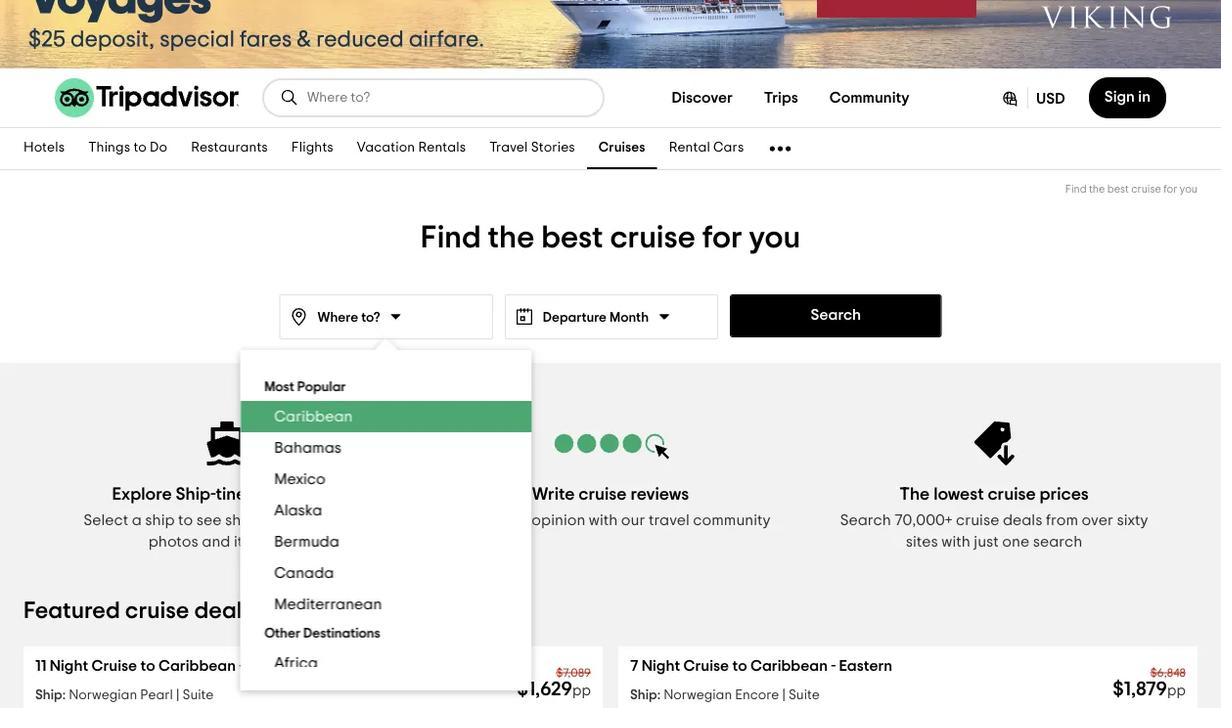 Task type: locate. For each thing, give the bounding box(es) containing it.
alaska
[[274, 503, 322, 519]]

night
[[50, 659, 88, 675], [642, 659, 681, 675]]

sign in
[[1105, 89, 1151, 105]]

1 : from the left
[[62, 689, 66, 703]]

0 vertical spatial find
[[1066, 184, 1087, 195]]

| right pearl
[[176, 689, 180, 703]]

deals up one
[[1003, 513, 1043, 529]]

with
[[589, 513, 618, 529], [942, 535, 971, 550]]

community button
[[814, 78, 926, 117]]

pp down $6,848
[[1168, 684, 1187, 699]]

suite right pearl
[[183, 689, 214, 703]]

1 horizontal spatial norwegian
[[664, 689, 733, 703]]

11
[[35, 659, 46, 675]]

caribbean for $1,629
[[159, 659, 236, 675]]

11 night cruise to caribbean - all
[[35, 659, 265, 675]]

the down sign
[[1090, 184, 1106, 195]]

norwegian for $1,879
[[664, 689, 733, 703]]

and
[[202, 535, 231, 550]]

flights
[[292, 141, 334, 155]]

best up departure
[[542, 222, 604, 254]]

0 horizontal spatial ship
[[35, 689, 62, 703]]

0 vertical spatial the
[[1090, 184, 1106, 195]]

deals
[[1003, 513, 1043, 529], [194, 600, 253, 624]]

other destinations
[[264, 628, 380, 641]]

a
[[132, 513, 142, 529]]

to?
[[361, 311, 380, 325]]

travel
[[490, 141, 528, 155]]

1 horizontal spatial best
[[1108, 184, 1130, 195]]

find the best cruise for you
[[1066, 184, 1198, 195], [421, 222, 801, 254]]

- left all
[[239, 659, 244, 675]]

to left see
[[178, 513, 193, 529]]

cruise up ship : norwegian encore | suite in the right bottom of the page
[[684, 659, 730, 675]]

best
[[1108, 184, 1130, 195], [542, 222, 604, 254]]

1 horizontal spatial suite
[[789, 689, 820, 703]]

caribbean
[[274, 409, 352, 425], [159, 659, 236, 675], [751, 659, 828, 675]]

1 horizontal spatial find
[[1066, 184, 1087, 195]]

1 horizontal spatial -
[[832, 659, 836, 675]]

1 vertical spatial for
[[703, 222, 743, 254]]

1 vertical spatial best
[[542, 222, 604, 254]]

1 horizontal spatial |
[[783, 689, 786, 703]]

0 horizontal spatial ship
[[145, 513, 175, 529]]

sites
[[906, 535, 939, 550]]

reviews,
[[314, 513, 371, 529]]

best down sign in link
[[1108, 184, 1130, 195]]

norwegian
[[69, 689, 137, 703], [664, 689, 733, 703]]

2 ship from the left
[[631, 689, 658, 703]]

None search field
[[264, 80, 603, 116]]

find the best cruise for you down sign in link
[[1066, 184, 1198, 195]]

1 night from the left
[[50, 659, 88, 675]]

vacation rentals link
[[345, 128, 478, 169]]

0 horizontal spatial norwegian
[[69, 689, 137, 703]]

deals up all
[[194, 600, 253, 624]]

ship : norwegian encore | suite
[[631, 689, 820, 703]]

$6,848
[[1151, 668, 1187, 680]]

1 | from the left
[[176, 689, 180, 703]]

: for $1,879
[[658, 689, 661, 703]]

to inside explore ship‑tinerary™ pages select a ship to see ship details, reviews, photos and itineraries
[[178, 513, 193, 529]]

explore
[[112, 486, 172, 503]]

night right 7
[[642, 659, 681, 675]]

with left our
[[589, 513, 618, 529]]

1 vertical spatial find the best cruise for you
[[421, 222, 801, 254]]

1 vertical spatial with
[[942, 535, 971, 550]]

restaurants link
[[179, 128, 280, 169]]

1 horizontal spatial for
[[1164, 184, 1178, 195]]

0 horizontal spatial best
[[542, 222, 604, 254]]

1 vertical spatial deals
[[194, 600, 253, 624]]

1 cruise from the left
[[92, 659, 137, 675]]

pp inside $7,089 $1,629 pp
[[573, 684, 591, 699]]

with inside "the lowest cruise prices search 70,000+ cruise deals from over sixty sites with just one search"
[[942, 535, 971, 550]]

in
[[1139, 89, 1151, 105]]

cruise up our
[[579, 486, 627, 503]]

cruise up ship : norwegian pearl | suite on the left bottom of page
[[92, 659, 137, 675]]

from
[[1047, 513, 1079, 529]]

0 horizontal spatial find
[[421, 222, 481, 254]]

for
[[1164, 184, 1178, 195], [703, 222, 743, 254]]

find
[[1066, 184, 1087, 195], [421, 222, 481, 254]]

travel stories
[[490, 141, 576, 155]]

pp
[[573, 684, 591, 699], [1168, 684, 1187, 699]]

pp inside $6,848 $1,879 pp
[[1168, 684, 1187, 699]]

ship down 11
[[35, 689, 62, 703]]

0 vertical spatial find the best cruise for you
[[1066, 184, 1198, 195]]

0 horizontal spatial the
[[488, 222, 535, 254]]

0 horizontal spatial night
[[50, 659, 88, 675]]

0 horizontal spatial |
[[176, 689, 180, 703]]

2 suite from the left
[[789, 689, 820, 703]]

:
[[62, 689, 66, 703], [658, 689, 661, 703]]

pp down $7,089
[[573, 684, 591, 699]]

caribbean down popular
[[274, 409, 352, 425]]

0 horizontal spatial :
[[62, 689, 66, 703]]

cruise up 11 night cruise to caribbean - all
[[125, 600, 189, 624]]

featured
[[23, 600, 120, 624]]

| for $1,879
[[783, 689, 786, 703]]

2 cruise from the left
[[684, 659, 730, 675]]

most
[[264, 381, 294, 395]]

suite for $1,879
[[789, 689, 820, 703]]

2 | from the left
[[783, 689, 786, 703]]

1 pp from the left
[[573, 684, 591, 699]]

1 horizontal spatial with
[[942, 535, 971, 550]]

share
[[451, 513, 493, 529]]

where
[[318, 311, 358, 325]]

| right encore
[[783, 689, 786, 703]]

pp for $1,879
[[1168, 684, 1187, 699]]

2 : from the left
[[658, 689, 661, 703]]

night right 11
[[50, 659, 88, 675]]

0 horizontal spatial with
[[589, 513, 618, 529]]

0 horizontal spatial you
[[749, 222, 801, 254]]

1 horizontal spatial you
[[1181, 184, 1198, 195]]

suite
[[183, 689, 214, 703], [789, 689, 820, 703]]

search inside "the lowest cruise prices search 70,000+ cruise deals from over sixty sites with just one search"
[[841, 513, 892, 529]]

0 horizontal spatial pp
[[573, 684, 591, 699]]

$7,089 $1,629 pp
[[517, 668, 591, 700]]

1 vertical spatial find
[[421, 222, 481, 254]]

0 horizontal spatial -
[[239, 659, 244, 675]]

2 - from the left
[[832, 659, 836, 675]]

1 horizontal spatial night
[[642, 659, 681, 675]]

find the best cruise for you up departure month
[[421, 222, 801, 254]]

sign
[[1105, 89, 1136, 105]]

1 horizontal spatial deals
[[1003, 513, 1043, 529]]

1 ship from the left
[[35, 689, 62, 703]]

norwegian left encore
[[664, 689, 733, 703]]

vacation
[[357, 141, 415, 155]]

norwegian left pearl
[[69, 689, 137, 703]]

suite right encore
[[789, 689, 820, 703]]

just
[[975, 535, 999, 550]]

deals inside "the lowest cruise prices search 70,000+ cruise deals from over sixty sites with just one search"
[[1003, 513, 1043, 529]]

1 horizontal spatial pp
[[1168, 684, 1187, 699]]

ship down 7
[[631, 689, 658, 703]]

cruise up one
[[988, 486, 1037, 503]]

to up ship : norwegian encore | suite in the right bottom of the page
[[733, 659, 748, 675]]

1 vertical spatial you
[[749, 222, 801, 254]]

ship right "a"
[[145, 513, 175, 529]]

departure month
[[543, 311, 649, 325]]

discover
[[672, 90, 733, 106]]

with left just
[[942, 535, 971, 550]]

1 norwegian from the left
[[69, 689, 137, 703]]

caribbean up encore
[[751, 659, 828, 675]]

2 pp from the left
[[1168, 684, 1187, 699]]

do
[[150, 141, 168, 155]]

1 - from the left
[[239, 659, 244, 675]]

1 horizontal spatial ship
[[631, 689, 658, 703]]

caribbean up pearl
[[159, 659, 236, 675]]

itineraries
[[234, 535, 306, 550]]

1 horizontal spatial :
[[658, 689, 661, 703]]

1 horizontal spatial caribbean
[[274, 409, 352, 425]]

7 night cruise to caribbean - eastern
[[631, 659, 893, 675]]

| for $1,629
[[176, 689, 180, 703]]

- left eastern
[[832, 659, 836, 675]]

cruise
[[92, 659, 137, 675], [684, 659, 730, 675]]

the lowest cruise prices search 70,000+ cruise deals from over sixty sites with just one search
[[841, 486, 1149, 550]]

2 night from the left
[[642, 659, 681, 675]]

write cruise reviews share your opinion with our travel community
[[451, 486, 771, 529]]

bahamas
[[274, 441, 341, 456]]

ship down ship‑tinerary™
[[225, 513, 255, 529]]

$7,089
[[557, 668, 591, 680]]

2 horizontal spatial caribbean
[[751, 659, 828, 675]]

0 horizontal spatial find the best cruise for you
[[421, 222, 801, 254]]

1 vertical spatial search
[[841, 513, 892, 529]]

|
[[176, 689, 180, 703], [783, 689, 786, 703]]

0 vertical spatial with
[[589, 513, 618, 529]]

1 suite from the left
[[183, 689, 214, 703]]

other
[[264, 628, 300, 641]]

pp for $1,629
[[573, 684, 591, 699]]

rental
[[669, 141, 711, 155]]

find down usd
[[1066, 184, 1087, 195]]

0 horizontal spatial suite
[[183, 689, 214, 703]]

0 vertical spatial deals
[[1003, 513, 1043, 529]]

0 vertical spatial best
[[1108, 184, 1130, 195]]

0 horizontal spatial caribbean
[[159, 659, 236, 675]]

1 horizontal spatial ship
[[225, 513, 255, 529]]

to
[[134, 141, 147, 155], [178, 513, 193, 529], [141, 659, 155, 675], [733, 659, 748, 675]]

find down rentals
[[421, 222, 481, 254]]

2 ship from the left
[[225, 513, 255, 529]]

Search search field
[[307, 89, 587, 107]]

2 norwegian from the left
[[664, 689, 733, 703]]

travel stories link
[[478, 128, 587, 169]]

-
[[239, 659, 244, 675], [832, 659, 836, 675]]

1 horizontal spatial cruise
[[684, 659, 730, 675]]

1 vertical spatial the
[[488, 222, 535, 254]]

the down travel
[[488, 222, 535, 254]]

africa
[[274, 656, 317, 672]]

0 horizontal spatial cruise
[[92, 659, 137, 675]]

trips button
[[749, 78, 814, 117]]

bermuda
[[274, 535, 339, 550]]

popular
[[297, 381, 346, 395]]



Task type: describe. For each thing, give the bounding box(es) containing it.
community
[[694, 513, 771, 529]]

usd button
[[985, 77, 1082, 118]]

$1,629
[[517, 680, 573, 700]]

all
[[247, 659, 265, 675]]

cruise up month
[[610, 222, 696, 254]]

rental cars link
[[658, 128, 756, 169]]

rental cars
[[669, 141, 745, 155]]

see
[[197, 513, 222, 529]]

flights link
[[280, 128, 345, 169]]

encore
[[736, 689, 780, 703]]

eastern
[[840, 659, 893, 675]]

1 horizontal spatial find the best cruise for you
[[1066, 184, 1198, 195]]

ship for $1,879
[[631, 689, 658, 703]]

things to do link
[[77, 128, 179, 169]]

hotels link
[[12, 128, 77, 169]]

- for $1,629
[[239, 659, 244, 675]]

mexico
[[274, 472, 325, 488]]

hotels
[[23, 141, 65, 155]]

norwegian for $1,629
[[69, 689, 137, 703]]

travel
[[649, 513, 690, 529]]

cruise for $1,879
[[684, 659, 730, 675]]

cruise up just
[[957, 513, 1000, 529]]

night for $1,879
[[642, 659, 681, 675]]

mediterranean
[[274, 597, 382, 613]]

1 horizontal spatial the
[[1090, 184, 1106, 195]]

one
[[1003, 535, 1030, 550]]

most popular
[[264, 381, 346, 395]]

to up pearl
[[141, 659, 155, 675]]

: for $1,629
[[62, 689, 66, 703]]

reviews
[[631, 486, 689, 503]]

vacation rentals
[[357, 141, 466, 155]]

night for $1,629
[[50, 659, 88, 675]]

cruise down in in the right of the page
[[1132, 184, 1162, 195]]

pearl
[[140, 689, 173, 703]]

7
[[631, 659, 639, 675]]

sixty
[[1118, 513, 1149, 529]]

search
[[1034, 535, 1083, 550]]

photos
[[149, 535, 199, 550]]

0 vertical spatial for
[[1164, 184, 1178, 195]]

month
[[610, 311, 649, 325]]

the
[[900, 486, 930, 503]]

0 vertical spatial search
[[811, 307, 862, 323]]

things to do
[[88, 141, 168, 155]]

$1,879
[[1114, 680, 1168, 700]]

ship : norwegian pearl | suite
[[35, 689, 214, 703]]

0 horizontal spatial for
[[703, 222, 743, 254]]

0 vertical spatial you
[[1181, 184, 1198, 195]]

tripadvisor image
[[55, 78, 239, 117]]

select
[[83, 513, 128, 529]]

where to?
[[318, 311, 380, 325]]

search image
[[280, 88, 300, 108]]

destinations
[[303, 628, 380, 641]]

ship for $1,629
[[35, 689, 62, 703]]

cars
[[714, 141, 745, 155]]

departure
[[543, 311, 607, 325]]

0 horizontal spatial deals
[[194, 600, 253, 624]]

with inside write cruise reviews share your opinion with our travel community
[[589, 513, 618, 529]]

sign in link
[[1090, 77, 1167, 118]]

caribbean for $1,879
[[751, 659, 828, 675]]

stories
[[531, 141, 576, 155]]

cruises link
[[587, 128, 658, 169]]

- for $1,879
[[832, 659, 836, 675]]

70,000+
[[895, 513, 953, 529]]

featured cruise deals
[[23, 600, 253, 624]]

details,
[[258, 513, 311, 529]]

cruise inside write cruise reviews share your opinion with our travel community
[[579, 486, 627, 503]]

pages
[[292, 486, 342, 503]]

advertisement region
[[0, 0, 1222, 69]]

cruises
[[599, 141, 646, 155]]

write
[[532, 486, 575, 503]]

trips
[[765, 90, 799, 106]]

discover button
[[657, 78, 749, 117]]

things
[[88, 141, 130, 155]]

opinion
[[532, 513, 586, 529]]

usd
[[1037, 91, 1066, 107]]

explore ship‑tinerary™ pages select a ship to see ship details, reviews, photos and itineraries
[[83, 486, 371, 550]]

community
[[830, 90, 910, 106]]

ship‑tinerary™
[[176, 486, 288, 503]]

lowest
[[934, 486, 985, 503]]

over
[[1082, 513, 1114, 529]]

restaurants
[[191, 141, 268, 155]]

suite for $1,629
[[183, 689, 214, 703]]

1 ship from the left
[[145, 513, 175, 529]]

your
[[497, 513, 529, 529]]

canada
[[274, 566, 334, 582]]

our
[[622, 513, 646, 529]]

cruise for $1,629
[[92, 659, 137, 675]]

prices
[[1040, 486, 1090, 503]]

to left do
[[134, 141, 147, 155]]

rentals
[[419, 141, 466, 155]]



Task type: vqa. For each thing, say whether or not it's contained in the screenshot.
Most Popular
yes



